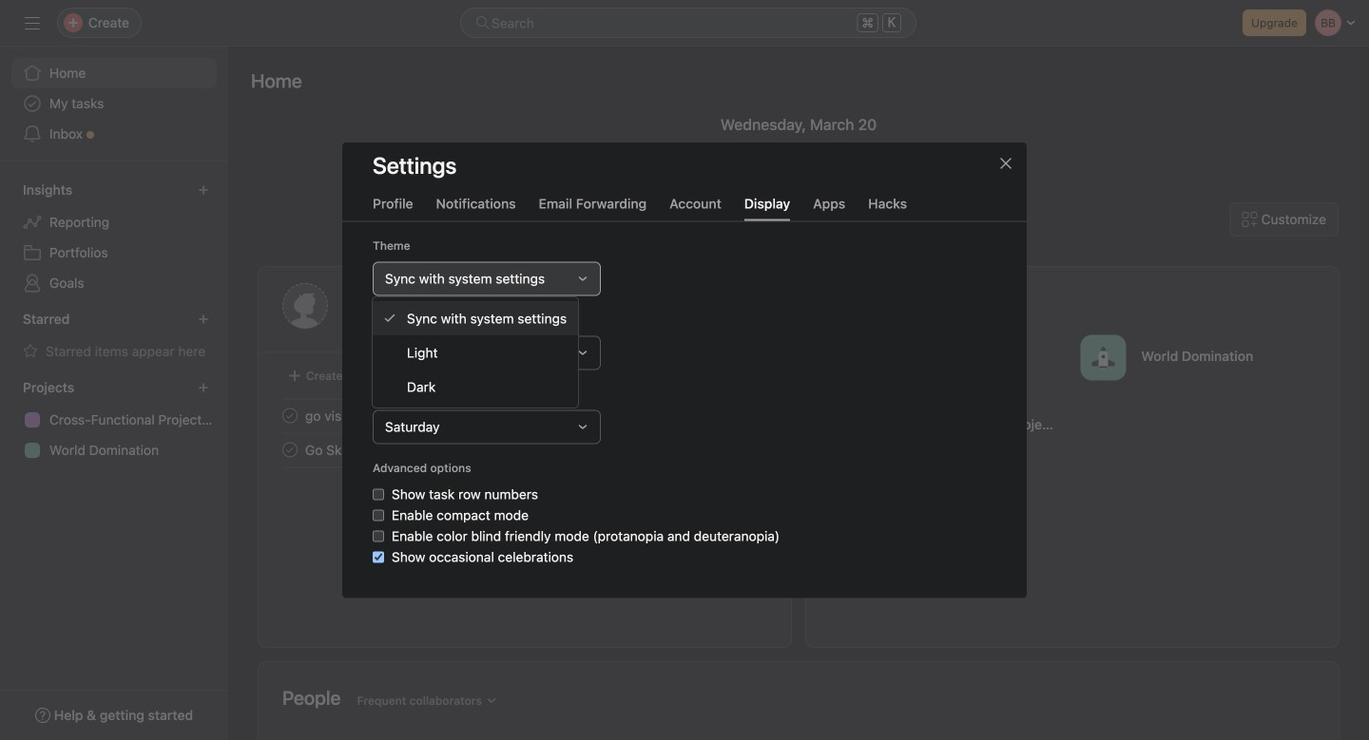 Task type: vqa. For each thing, say whether or not it's contained in the screenshot.
starred element
yes



Task type: locate. For each thing, give the bounding box(es) containing it.
None checkbox
[[373, 489, 384, 500], [373, 510, 384, 521], [373, 531, 384, 542], [373, 489, 384, 500], [373, 510, 384, 521], [373, 531, 384, 542]]

global element
[[0, 47, 228, 161]]

insights element
[[0, 173, 228, 302]]

Mark complete checkbox
[[279, 405, 301, 427], [279, 439, 301, 462]]

0 vertical spatial mark complete checkbox
[[279, 405, 301, 427]]

add profile photo image
[[282, 283, 328, 329]]

mark complete checkbox down mark complete icon
[[279, 439, 301, 462]]

mark complete checkbox up mark complete image
[[279, 405, 301, 427]]

None checkbox
[[373, 552, 384, 563]]

rocket image
[[1092, 347, 1115, 369]]

1 mark complete checkbox from the top
[[279, 405, 301, 427]]

projects element
[[0, 371, 228, 470]]

mark complete image
[[279, 405, 301, 427]]

close image
[[999, 156, 1014, 171]]

1 vertical spatial mark complete checkbox
[[279, 439, 301, 462]]



Task type: describe. For each thing, give the bounding box(es) containing it.
2 mark complete checkbox from the top
[[279, 439, 301, 462]]

starred element
[[0, 302, 228, 371]]

hide sidebar image
[[25, 15, 40, 30]]

mark complete image
[[279, 439, 301, 462]]



